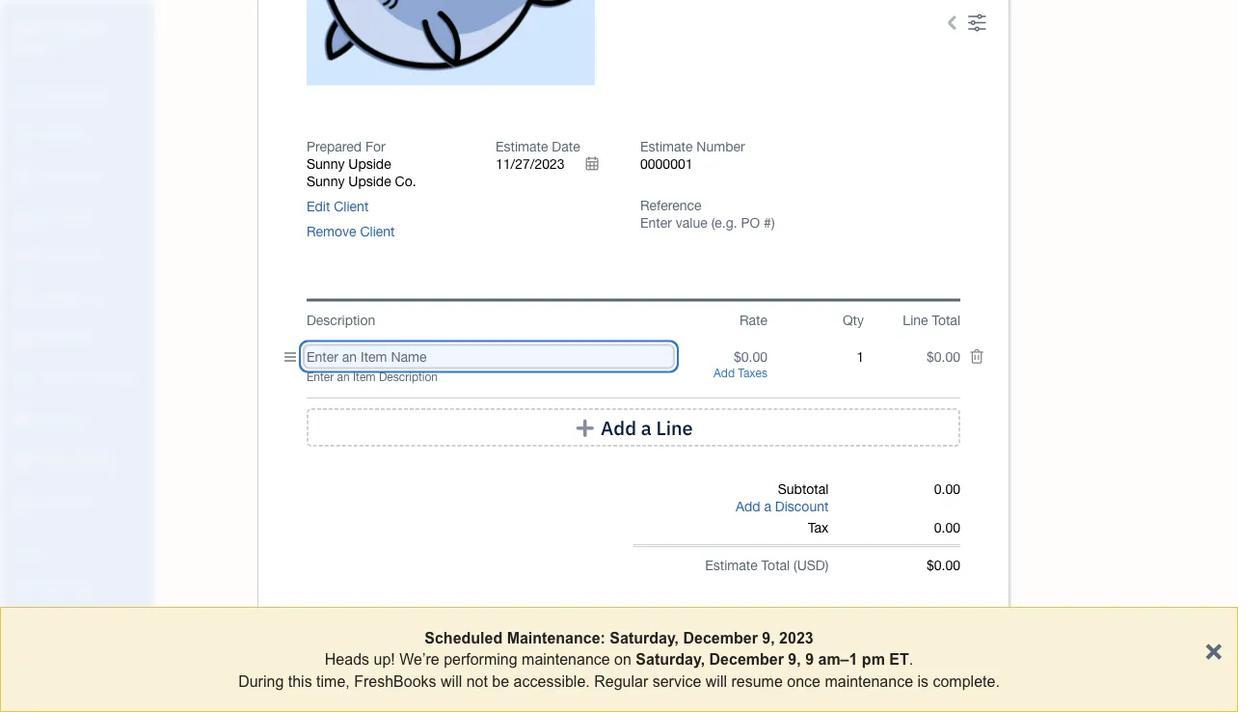 Task type: locate. For each thing, give the bounding box(es) containing it.
add a line
[[601, 415, 693, 440]]

add right plus icon
[[601, 415, 637, 440]]

subtotal add a discount tax
[[736, 481, 829, 536]]

taxes
[[739, 366, 768, 380]]

a inside button
[[641, 415, 652, 440]]

0 vertical spatial a
[[641, 415, 652, 440]]

bank
[[14, 651, 42, 667]]

1 vertical spatial total
[[762, 557, 790, 573]]

0 vertical spatial total
[[933, 312, 961, 328]]

0 horizontal spatial line
[[657, 415, 693, 440]]

2023
[[780, 629, 814, 647]]

this
[[288, 672, 312, 690]]

0 horizontal spatial will
[[441, 672, 462, 690]]

estimate up enter an estimate # text field
[[641, 138, 693, 154]]

main element
[[0, 0, 203, 712]]

resume
[[732, 672, 783, 690]]

Item Rate (USD) text field
[[733, 349, 768, 365]]

payment image
[[13, 248, 36, 267]]

remove
[[307, 223, 357, 239]]

and
[[47, 615, 67, 631]]

pm
[[863, 651, 886, 668]]

0 vertical spatial december
[[684, 629, 758, 647]]

saturday,
[[610, 629, 679, 647], [636, 651, 705, 668]]

1 horizontal spatial total
[[933, 312, 961, 328]]

will left not
[[441, 672, 462, 690]]

timer image
[[13, 370, 36, 389]]

1 horizontal spatial will
[[706, 672, 728, 690]]

up!
[[374, 651, 395, 668]]

prepared for sunny upside sunny upside co. edit client remove client
[[307, 138, 416, 239]]

items and services link
[[5, 607, 149, 641]]

saturday, up service
[[636, 651, 705, 668]]

client
[[334, 198, 369, 214], [360, 223, 395, 239]]

qty
[[843, 312, 865, 328]]

december
[[684, 629, 758, 647], [710, 651, 784, 668]]

client up "remove client" button
[[334, 198, 369, 214]]

sunny
[[307, 156, 345, 171], [307, 173, 345, 189]]

delete line item image
[[970, 348, 985, 365]]

we're
[[400, 651, 440, 668]]

estimate for estimate number
[[641, 138, 693, 154]]

line
[[904, 312, 929, 328], [657, 415, 693, 440]]

upside
[[349, 156, 391, 171], [349, 173, 391, 189]]

total up line total (usd) text box
[[933, 312, 961, 328]]

0 vertical spatial 9,
[[763, 629, 775, 647]]

.
[[910, 651, 914, 668]]

sunny up edit
[[307, 173, 345, 189]]

add inside subtotal add a discount tax
[[736, 499, 761, 515]]

will right service
[[706, 672, 728, 690]]

9,
[[763, 629, 775, 647], [789, 651, 802, 668]]

1 horizontal spatial maintenance
[[825, 672, 914, 690]]

money image
[[13, 410, 36, 429]]

a inside subtotal add a discount tax
[[765, 499, 772, 515]]

add inside button
[[601, 415, 637, 440]]

is
[[918, 672, 929, 690]]

project image
[[13, 329, 36, 348]]

will
[[441, 672, 462, 690], [706, 672, 728, 690]]

date
[[552, 138, 581, 154]]

maintenance
[[522, 651, 610, 668], [825, 672, 914, 690]]

am–1
[[819, 651, 858, 668]]

1 horizontal spatial 9,
[[789, 651, 802, 668]]

a left discount
[[765, 499, 772, 515]]

1 vertical spatial a
[[765, 499, 772, 515]]

tax
[[809, 520, 829, 536]]

subtotal
[[778, 481, 829, 497]]

total left "("
[[762, 557, 790, 573]]

total for estimate
[[762, 557, 790, 573]]

0 vertical spatial upside
[[349, 156, 391, 171]]

1 sunny from the top
[[307, 156, 345, 171]]

Line Total (USD) text field
[[926, 349, 961, 365]]

line up line total (usd) text box
[[904, 312, 929, 328]]

reference
[[641, 197, 702, 213]]

0.00
[[935, 481, 961, 497], [935, 520, 961, 536]]

0 horizontal spatial estimate
[[496, 138, 549, 154]]

a right plus icon
[[641, 415, 652, 440]]

bank connections
[[14, 651, 113, 667]]

maintenance down pm
[[825, 672, 914, 690]]

maintenance down maintenance:
[[522, 651, 610, 668]]

1 vertical spatial 0.00
[[935, 520, 961, 536]]

1 vertical spatial saturday,
[[636, 651, 705, 668]]

0 vertical spatial add
[[714, 366, 735, 380]]

9, left 2023
[[763, 629, 775, 647]]

2 vertical spatial add
[[736, 499, 761, 515]]

0 vertical spatial maintenance
[[522, 651, 610, 668]]

edit client button
[[307, 198, 369, 215]]

chevronleft image
[[944, 11, 964, 34]]

team
[[14, 579, 45, 595]]

add
[[714, 366, 735, 380], [601, 415, 637, 440], [736, 499, 761, 515]]

freshbooks
[[354, 672, 437, 690]]

0 horizontal spatial 9,
[[763, 629, 775, 647]]

0 horizontal spatial total
[[762, 557, 790, 573]]

invoice image
[[13, 207, 36, 227]]

team members link
[[5, 571, 149, 605]]

0 vertical spatial sunny
[[307, 156, 345, 171]]

estimate up estimate date in mm/dd/yyyy format text field
[[496, 138, 549, 154]]

1 horizontal spatial estimate
[[641, 138, 693, 154]]

report image
[[13, 491, 36, 510]]

line right plus icon
[[657, 415, 693, 440]]

estimate left "("
[[706, 557, 758, 573]]

0 vertical spatial 0.00
[[935, 481, 961, 497]]

performing
[[444, 651, 518, 668]]

time,
[[317, 672, 350, 690]]

1 vertical spatial line
[[657, 415, 693, 440]]

client right remove
[[360, 223, 395, 239]]

oranges
[[52, 18, 106, 36]]

bank connections link
[[5, 643, 149, 676]]

a
[[641, 415, 652, 440], [765, 499, 772, 515]]

Enter an Estimate # text field
[[641, 156, 694, 172]]

expense image
[[13, 289, 36, 308]]

add left discount
[[736, 499, 761, 515]]

0 horizontal spatial a
[[641, 415, 652, 440]]

accessible.
[[514, 672, 590, 690]]

heads
[[325, 651, 370, 668]]

Item Quantity text field
[[837, 349, 865, 365]]

Terms text field
[[307, 702, 961, 712]]

be
[[492, 672, 510, 690]]

estimate total ( usd )
[[706, 557, 829, 573]]

once
[[788, 672, 821, 690]]

9, left 9
[[789, 651, 802, 668]]

1 vertical spatial sunny
[[307, 173, 345, 189]]

1 vertical spatial add
[[601, 415, 637, 440]]

settings image
[[968, 11, 988, 34]]

bars image
[[285, 348, 296, 365]]

ruby
[[15, 18, 49, 36]]

chart image
[[13, 451, 36, 470]]

saturday, up 'on'
[[610, 629, 679, 647]]

0 vertical spatial saturday,
[[610, 629, 679, 647]]

during
[[238, 672, 284, 690]]

1 0.00 from the top
[[935, 481, 961, 497]]

1 vertical spatial 9,
[[789, 651, 802, 668]]

×
[[1206, 631, 1224, 667]]

1 vertical spatial upside
[[349, 173, 391, 189]]

1 horizontal spatial a
[[765, 499, 772, 515]]

total
[[933, 312, 961, 328], [762, 557, 790, 573]]

owner
[[15, 38, 54, 54]]

sunny down 'prepared'
[[307, 156, 345, 171]]

services
[[70, 615, 116, 631]]

estimate date
[[496, 138, 581, 154]]

1 horizontal spatial line
[[904, 312, 929, 328]]

estimate
[[496, 138, 549, 154], [641, 138, 693, 154], [706, 557, 758, 573]]

add left taxes
[[714, 366, 735, 380]]

add a discount button
[[736, 498, 829, 515]]



Task type: vqa. For each thing, say whether or not it's contained in the screenshot.
Items
yes



Task type: describe. For each thing, give the bounding box(es) containing it.
add for add taxes
[[714, 366, 735, 380]]

team members
[[14, 579, 99, 595]]

$0.00
[[927, 557, 961, 573]]

plus image
[[574, 418, 597, 437]]

0 vertical spatial line
[[904, 312, 929, 328]]

line total
[[904, 312, 961, 328]]

(
[[794, 557, 798, 573]]

apps link
[[5, 536, 149, 569]]

1 vertical spatial client
[[360, 223, 395, 239]]

number
[[697, 138, 746, 154]]

discount
[[776, 499, 829, 515]]

terms
[[307, 681, 343, 697]]

2 horizontal spatial estimate
[[706, 557, 758, 573]]

not
[[467, 672, 488, 690]]

maintenance:
[[507, 629, 606, 647]]

Notes text field
[[307, 636, 961, 653]]

2 will from the left
[[706, 672, 728, 690]]

rate
[[740, 312, 768, 328]]

co.
[[395, 173, 416, 189]]

Enter an Item Name text field
[[307, 348, 672, 365]]

ruby oranges owner
[[15, 18, 106, 54]]

for
[[366, 138, 386, 154]]

× dialog
[[0, 607, 1239, 712]]

2 sunny from the top
[[307, 173, 345, 189]]

2 0.00 from the top
[[935, 520, 961, 536]]

0 horizontal spatial maintenance
[[522, 651, 610, 668]]

)
[[826, 557, 829, 573]]

edit
[[307, 198, 330, 214]]

items and services
[[14, 615, 116, 631]]

× button
[[1206, 631, 1224, 667]]

Estimate date in MM/DD/YYYY format text field
[[496, 156, 612, 172]]

complete.
[[934, 672, 1000, 690]]

9
[[806, 651, 814, 668]]

notes
[[307, 619, 343, 635]]

0 vertical spatial client
[[334, 198, 369, 214]]

Enter an Item Description text field
[[307, 369, 672, 385]]

line inside button
[[657, 415, 693, 440]]

regular
[[595, 672, 649, 690]]

total for line
[[933, 312, 961, 328]]

et
[[890, 651, 910, 668]]

usd
[[798, 557, 826, 573]]

add taxes button
[[714, 366, 768, 380]]

service
[[653, 672, 702, 690]]

estimate image
[[13, 167, 36, 186]]

1 vertical spatial december
[[710, 651, 784, 668]]

estimate for estimate date
[[496, 138, 549, 154]]

description
[[307, 312, 376, 328]]

2 upside from the top
[[349, 173, 391, 189]]

members
[[47, 579, 99, 595]]

scheduled
[[425, 629, 503, 647]]

scheduled maintenance: saturday, december 9, 2023 heads up! we're performing maintenance on saturday, december 9, 9 am–1 pm et . during this time, freshbooks will not be accessible. regular service will resume once maintenance is complete.
[[238, 629, 1000, 690]]

remove client button
[[307, 223, 395, 240]]

1 upside from the top
[[349, 156, 391, 171]]

1 will from the left
[[441, 672, 462, 690]]

add taxes
[[714, 366, 768, 380]]

client image
[[13, 126, 36, 146]]

dashboard image
[[13, 86, 36, 105]]

items
[[14, 615, 44, 631]]

1 vertical spatial maintenance
[[825, 672, 914, 690]]

Reference Number text field
[[641, 214, 777, 231]]

connections
[[45, 651, 113, 667]]

on
[[615, 651, 632, 668]]

add for add a line
[[601, 415, 637, 440]]

apps
[[14, 544, 43, 560]]

prepared
[[307, 138, 362, 154]]

add a line button
[[307, 408, 961, 447]]

estimate number
[[641, 138, 746, 154]]



